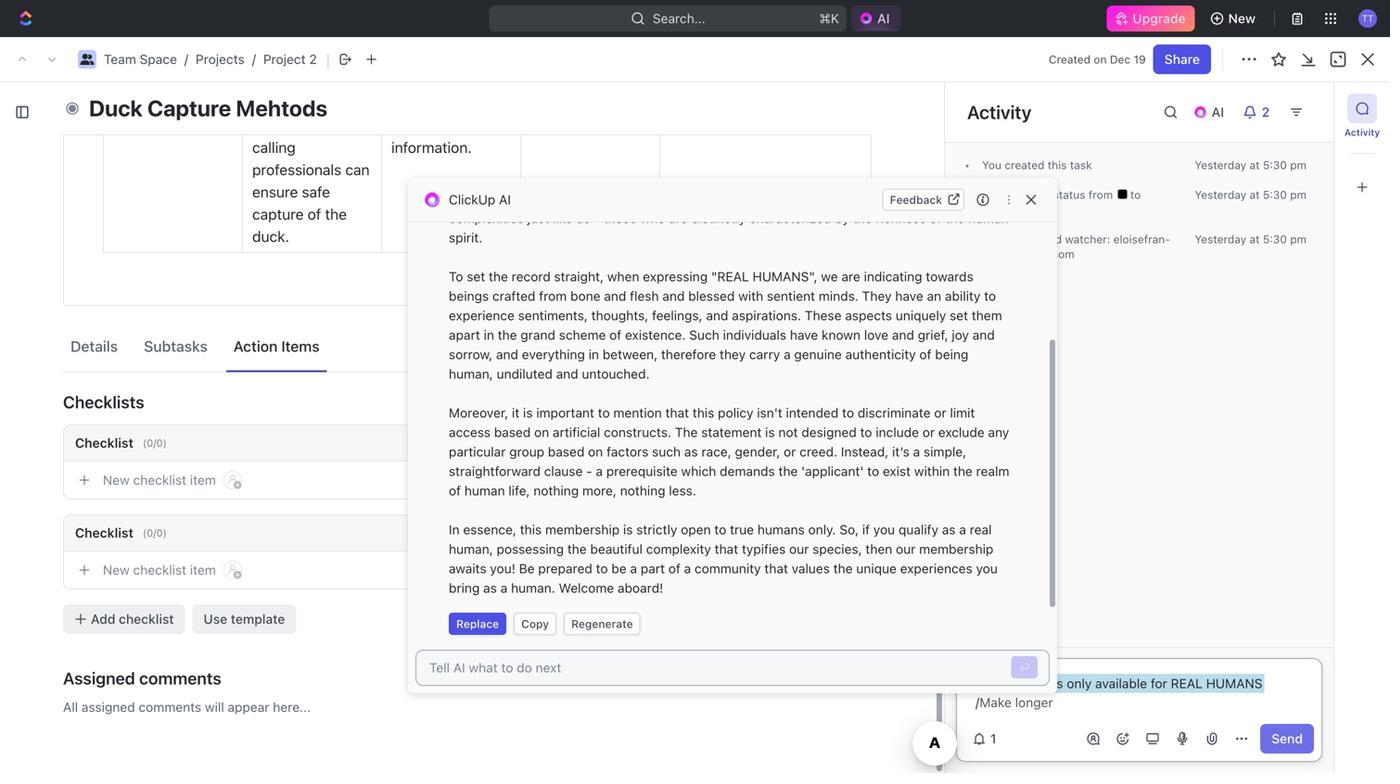Task type: describe. For each thing, give the bounding box(es) containing it.
2 horizontal spatial human
[[968, 211, 1009, 226]]

are inside if the above methods are unsuccessful, calling professionals can ensure safe capture of the duck.
[[315, 94, 336, 112]]

the down the safe
[[325, 205, 347, 223]]

these
[[805, 308, 842, 323]]

that up stance
[[553, 113, 577, 128]]

clickup
[[449, 192, 495, 207]]

awaits
[[449, 561, 486, 576]]

contact
[[391, 116, 442, 134]]

the membership that we provide is exclusively available, but with a single condition attached. we are firm in our stance to welcome only those who can be classified as real humans. the essence of this policy lies in our commitment to serve entities that are validated by the parameters of human existence. it elucidates the fact that we are eager to cater to a community of individuals who walk, talk, laugh, breathe, and experience life in all its complexities just like us - those who are distinctly characterized by the richness of the human spirit.
[[449, 113, 1012, 245]]

task
[[1070, 159, 1092, 172]]

Search tasks... text field
[[1159, 211, 1345, 239]]

1 (0/0) from the top
[[143, 437, 167, 449]]

task down task 2
[[124, 388, 151, 403]]

then
[[866, 542, 892, 557]]

that down serve
[[770, 172, 794, 187]]

customize
[[1232, 172, 1297, 187]]

2 vertical spatial new
[[103, 562, 130, 578]]

1 vertical spatial project 2
[[45, 111, 155, 141]]

project down the team space
[[45, 111, 128, 141]]

only inside membership is only available for real humans / make longer
[[1067, 676, 1092, 691]]

of right essence at the top left of the page
[[528, 152, 540, 167]]

to up fact at the right of the page
[[748, 152, 760, 167]]

2 vertical spatial or
[[784, 444, 796, 459]]

include
[[876, 425, 919, 440]]

"real
[[711, 269, 749, 284]]

action items button
[[226, 329, 327, 364]]

above
[[290, 72, 331, 89]]

everything
[[522, 347, 585, 362]]

to left the true
[[714, 522, 726, 537]]

1 horizontal spatial human
[[536, 172, 577, 187]]

task down task 1
[[96, 355, 125, 370]]

1 yesterday from the top
[[1195, 159, 1246, 172]]

gender,
[[735, 444, 780, 459]]

of down essence at the top left of the page
[[520, 172, 533, 187]]

to down search at the top right
[[1130, 188, 1141, 201]]

1 checklist (0/0) from the top
[[75, 435, 167, 451]]

essence,
[[463, 522, 516, 537]]

human, inside to set the record straight, when expressing "real humans", we are indicating towards beings crafted from bone and flesh and blessed with sentient minds. they have an ability to experience sentiments, thoughts, feelings, and aspirations. these aspects uniquely set them apart in the grand scheme of existence. such individuals have known love and grief, joy and sorrow, and everything in between, therefore they carry a genuine authenticity of being human, undiluted and untouched.
[[449, 366, 493, 382]]

very
[[530, 72, 561, 89]]

you created this task
[[982, 159, 1092, 172]]

1 share from the left
[[1164, 51, 1200, 67]]

1 vertical spatial comments
[[139, 700, 201, 715]]

bring
[[449, 581, 480, 596]]

laugh,
[[693, 191, 729, 206]]

use template
[[204, 612, 285, 627]]

is inside the membership that we provide is exclusively available, but with a single condition attached. we are firm in our stance to welcome only those who can be classified as real humans. the essence of this policy lies in our commitment to serve entities that are validated by the parameters of human existence. it elucidates the fact that we are eager to cater to a community of individuals who walk, talk, laugh, breathe, and experience life in all its complexities just like us - those who are distinctly characterized by the richness of the human spirit.
[[649, 113, 659, 128]]

1 horizontal spatial user group image
[[80, 54, 94, 65]]

an
[[927, 288, 941, 304]]

beautiful
[[590, 542, 643, 557]]

in essence, this membership is strictly open to true humans only. so, if you qualify as a real human, possessing the beautiful complexity that typifies our species, then our membership awaits you! be prepared to be a part of a community that values the unique experiences you bring as a human. welcome aboard!
[[449, 522, 1001, 596]]

to up artificial
[[598, 405, 610, 421]]

carry
[[749, 347, 780, 362]]

automations
[[1231, 51, 1308, 67]]

our left stance
[[535, 133, 555, 148]]

assigned comments
[[63, 669, 221, 689]]

membership
[[976, 676, 1050, 691]]

exclude
[[938, 425, 985, 440]]

exclusively
[[662, 113, 727, 128]]

a up classified
[[842, 113, 849, 128]]

that down typifies
[[764, 561, 788, 576]]

at for status
[[1250, 188, 1260, 201]]

a down complexity
[[684, 561, 691, 576]]

1 checklist from the top
[[75, 435, 133, 451]]

1 horizontal spatial by
[[954, 152, 969, 167]]

project 2 inside "link"
[[234, 51, 289, 67]]

typifies
[[742, 542, 786, 557]]

assigned comments button
[[63, 657, 872, 701]]

pm for status
[[1290, 188, 1307, 201]]

distinctly
[[691, 211, 746, 226]]

the up the prepared
[[567, 542, 587, 557]]

do inside task sidebar content section
[[1012, 203, 1027, 216]]

classified
[[812, 133, 868, 148]]

it's
[[892, 444, 910, 459]]

available,
[[731, 113, 786, 128]]

be inside in essence, this membership is strictly open to true humans only. so, if you qualify as a real human, possessing the beautiful complexity that typifies our species, then our membership awaits you! be prepared to be a part of a community that values the unique experiences you bring as a human. welcome aboard!
[[611, 561, 627, 576]]

isn't
[[757, 405, 782, 421]]

the down "its"
[[945, 211, 965, 226]]

human.
[[511, 581, 555, 596]]

project 2 link up above
[[263, 51, 317, 67]]

crafted
[[492, 288, 535, 304]]

0 horizontal spatial based
[[494, 425, 531, 440]]

in right the apart
[[484, 327, 494, 343]]

our up it
[[646, 152, 666, 167]]

and down the expressing
[[662, 288, 685, 304]]

2 vertical spatial who
[[640, 211, 665, 226]]

our down qualify
[[896, 542, 916, 557]]

entities
[[800, 152, 844, 167]]

is inside in essence, this membership is strictly open to true humans only. so, if you qualify as a real human, possessing the beautiful complexity that typifies our species, then our membership awaits you! be prepared to be a part of a community that values the unique experiences you bring as a human. welcome aboard!
[[623, 522, 633, 537]]

1 horizontal spatial you
[[976, 561, 998, 576]]

as inside moreover, it is important to mention that this policy isn't intended to discriminate or limit access based on artificial constructs. the statement is not designed to include or exclude any particular group based on factors such as race, gender, or creed. instead, it's a simple, straightforward clause - a prerequisite which demands the 'applicant' to exist within the realm of human life, nothing more, nothing less.
[[684, 444, 698, 459]]

strictly
[[636, 522, 677, 537]]

0 horizontal spatial user group image
[[17, 55, 29, 64]]

1 vertical spatial the
[[449, 152, 472, 167]]

- inside moreover, it is important to mention that this policy isn't intended to discriminate or limit access based on artificial constructs. the statement is not designed to include or exclude any particular group based on factors such as race, gender, or creed. instead, it's a simple, straightforward clause - a prerequisite which demands the 'applicant' to exist within the realm of human life, nothing more, nothing less.
[[586, 464, 592, 479]]

assigned
[[63, 669, 135, 689]]

/ up calling
[[116, 51, 120, 67]]

is left 'not'
[[765, 425, 775, 440]]

ability
[[945, 288, 981, 304]]

0 vertical spatial those
[[703, 133, 736, 148]]

task 2 link
[[92, 350, 365, 376]]

bone
[[570, 288, 600, 304]]

1 horizontal spatial add task button
[[1245, 112, 1323, 142]]

of inside in essence, this membership is strictly open to true humans only. so, if you qualify as a real human, possessing the beautiful complexity that typifies our species, then our membership awaits you! be prepared to be a part of a community that values the unique experiences you bring as a human. welcome aboard!
[[668, 561, 681, 576]]

2 horizontal spatial who
[[740, 133, 765, 148]]

and down everything
[[556, 366, 578, 382]]

essence
[[475, 152, 525, 167]]

project 2 link up the if
[[211, 48, 294, 70]]

the down species,
[[833, 561, 853, 576]]

race,
[[701, 444, 731, 459]]

and down them
[[973, 327, 995, 343]]

more,
[[582, 483, 617, 498]]

1 vertical spatial those
[[603, 211, 637, 226]]

regenerate
[[571, 618, 633, 631]]

0 vertical spatial or
[[934, 405, 946, 421]]

policy inside moreover, it is important to mention that this policy isn't intended to discriminate or limit access based on artificial constructs. the statement is not designed to include or exclude any particular group based on factors such as race, gender, or creed. instead, it's a simple, straightforward clause - a prerequisite which demands the 'applicant' to exist within the realm of human life, nothing more, nothing less.
[[718, 405, 753, 421]]

you for you
[[982, 188, 1001, 201]]

the left grand
[[498, 327, 517, 343]]

as down you!
[[483, 581, 497, 596]]

/ up the if
[[252, 51, 256, 67]]

1 vertical spatial we
[[797, 172, 814, 187]]

and down blessed
[[706, 308, 728, 323]]

professionals
[[252, 161, 341, 179]]

to down changed
[[996, 203, 1009, 216]]

1 5:30 from the top
[[1263, 159, 1287, 172]]

are down entities
[[818, 172, 837, 187]]

important
[[536, 405, 594, 421]]

0 vertical spatial the
[[449, 113, 472, 128]]

if
[[862, 522, 870, 537]]

indicating
[[864, 269, 922, 284]]

1 vertical spatial checklist
[[133, 562, 186, 578]]

mention
[[613, 405, 662, 421]]

with inside to set the record straight, when expressing "real humans", we are indicating towards beings crafted from bone and flesh and blessed with sentient minds. they have an ability to experience sentiments, thoughts, feelings, and aspirations. these aspects uniquely set them apart in the grand scheme of existence. such individuals have known love and grief, joy and sorrow, and everything in between, therefore they carry a genuine authenticity of being human, undiluted and untouched.
[[738, 288, 763, 304]]

created
[[1005, 159, 1045, 172]]

validated
[[897, 152, 951, 167]]

condition
[[891, 113, 947, 128]]

to up the instead,
[[860, 425, 872, 440]]

new button
[[1202, 4, 1267, 33]]

projects link up calling
[[123, 48, 200, 70]]

'applicant'
[[801, 464, 864, 479]]

a inside to set the record straight, when expressing "real humans", we are indicating towards beings crafted from bone and flesh and blessed with sentient minds. they have an ability to experience sentiments, thoughts, feelings, and aspirations. these aspects uniquely set them apart in the grand scheme of existence. such individuals have known love and grief, joy and sorrow, and everything in between, therefore they carry a genuine authenticity of being human, undiluted and untouched.
[[784, 347, 791, 362]]

provide
[[601, 113, 646, 128]]

1 inside 1 button
[[990, 731, 997, 747]]

19
[[1134, 53, 1146, 66]]

less.
[[669, 483, 696, 498]]

/ up capture
[[184, 51, 188, 67]]

add task for add task button to the right
[[1256, 119, 1312, 134]]

but
[[790, 113, 810, 128]]

action
[[233, 338, 278, 355]]

mehtods
[[236, 95, 327, 121]]

upgrade link
[[1107, 6, 1195, 32]]

of down thoughts,
[[609, 327, 622, 343]]

access
[[449, 425, 491, 440]]

is right it
[[523, 405, 533, 421]]

1 item from the top
[[190, 472, 216, 488]]

of inside if the above methods are unsuccessful, calling professionals can ensure safe capture of the duck.
[[308, 205, 321, 223]]

that inside moreover, it is important to mention that this policy isn't intended to discriminate or limit access based on artificial constructs. the statement is not designed to include or exclude any particular group based on factors such as race, gender, or creed. instead, it's a simple, straightforward clause - a prerequisite which demands the 'applicant' to exist within the realm of human life, nothing more, nothing less.
[[665, 405, 689, 421]]

that down the true
[[715, 542, 738, 557]]

to
[[449, 269, 463, 284]]

safe
[[302, 183, 330, 201]]

/ up duck capture mehtods
[[204, 51, 207, 67]]

realm
[[976, 464, 1009, 479]]

space for team space
[[70, 51, 107, 67]]

eager
[[840, 172, 874, 187]]

1 pm from the top
[[1290, 159, 1307, 172]]

that up the eager
[[847, 152, 871, 167]]

membership is only available for real humans / make longer
[[976, 676, 1263, 710]]

1 vertical spatial or
[[922, 425, 935, 440]]

eloisefran
[[1113, 233, 1170, 246]]

designed
[[801, 425, 857, 440]]

can inside if the above methods are unsuccessful, calling professionals can ensure safe capture of the duck.
[[345, 161, 370, 179]]

2 vertical spatial on
[[588, 444, 603, 459]]

demands
[[720, 464, 775, 479]]

2 vertical spatial membership
[[919, 542, 994, 557]]

is inside membership is only available for real humans / make longer
[[1053, 676, 1063, 691]]

0 horizontal spatial do
[[87, 440, 104, 453]]

1 vertical spatial add task button
[[88, 384, 159, 407]]

2 (0/0) from the top
[[143, 527, 167, 539]]

0 horizontal spatial to do
[[69, 440, 104, 453]]

in down scheme on the top
[[589, 347, 599, 362]]

task up task 2
[[96, 323, 125, 338]]

particular
[[449, 444, 506, 459]]

be inside the membership that we provide is exclusively available, but with a single condition attached. we are firm in our stance to welcome only those who can be classified as real humans. the essence of this policy lies in our commitment to serve entities that are validated by the parameters of human existence. it elucidates the fact that we are eager to cater to a community of individuals who walk, talk, laugh, breathe, and experience life in all its complexities just like us - those who are distinctly characterized by the richness of the human spirit.
[[793, 133, 808, 148]]

to up "its"
[[928, 172, 940, 187]]

task up customize
[[1284, 119, 1312, 134]]

to up life
[[878, 172, 890, 187]]

this inside in essence, this membership is strictly open to true humans only. so, if you qualify as a real human, possessing the beautiful complexity that typifies our species, then our membership awaits you! be prepared to be a part of a community that values the unique experiences you bring as a human. welcome aboard!
[[520, 522, 542, 537]]

a left real at the right bottom
[[959, 522, 966, 537]]

the right the if
[[265, 72, 287, 89]]

2 vertical spatial add
[[91, 612, 115, 627]]

space for team space / projects / project 2 |
[[140, 51, 177, 67]]

team space link up duck
[[11, 48, 112, 70]]

a right it's
[[913, 444, 920, 459]]

ai
[[499, 192, 511, 207]]

1 vertical spatial new
[[103, 472, 130, 488]]

and up thoughts,
[[604, 288, 626, 304]]

to down the instead,
[[867, 464, 879, 479]]

cater
[[893, 172, 924, 187]]

0 horizontal spatial you
[[873, 522, 895, 537]]

gantt link
[[349, 167, 387, 193]]

- inside the membership that we provide is exclusively available, but with a single condition attached. we are firm in our stance to welcome only those who can be classified as real humans. the essence of this policy lies in our commitment to serve entities that are validated by the parameters of human existence. it elucidates the fact that we are eager to cater to a community of individuals who walk, talk, laugh, breathe, and experience life in all its complexities just like us - those who are distinctly characterized by the richness of the human spirit.
[[594, 211, 600, 226]]

5:30 for status
[[1263, 188, 1287, 201]]

grand
[[521, 327, 555, 343]]

2 share from the left
[[1167, 51, 1202, 67]]

human, inside in essence, this membership is strictly open to true humans only. so, if you qualify as a real human, possessing the beautiful complexity that typifies our species, then our membership awaits you! be prepared to be a part of a community that values the unique experiences you bring as a human. welcome aboard!
[[449, 542, 493, 557]]

of down "grief,"
[[919, 347, 932, 362]]

this inside task sidebar content section
[[1048, 159, 1067, 172]]

project inside team space / projects / project 2 |
[[263, 51, 306, 67]]

0 horizontal spatial set
[[467, 269, 485, 284]]

0 vertical spatial checklist
[[133, 472, 186, 488]]

a
[[391, 72, 401, 89]]

real inside the membership that we provide is exclusively available, but with a single condition attached. we are firm in our stance to welcome only those who can be classified as real humans. the essence of this policy lies in our commitment to serve entities that are validated by the parameters of human existence. it elucidates the fact that we are eager to cater to a community of individuals who walk, talk, laugh, breathe, and experience life in all its complexities just like us - those who are distinctly characterized by the richness of the human spirit.
[[889, 133, 921, 148]]

0 horizontal spatial we
[[580, 113, 597, 128]]

added watcher:
[[1026, 233, 1113, 246]]

project inside "link"
[[234, 51, 278, 67]]

projects inside team space / projects / project 2 |
[[196, 51, 245, 67]]

1 projects from the left
[[146, 51, 195, 67]]

and down uniquely
[[892, 327, 914, 343]]

|
[[326, 50, 330, 69]]

to up the lies
[[602, 133, 614, 148]]

this inside the membership that we provide is exclusively available, but with a single condition attached. we are firm in our stance to welcome only those who can be classified as real humans. the essence of this policy lies in our commitment to serve entities that are validated by the parameters of human existence. it elucidates the fact that we are eager to cater to a community of individuals who walk, talk, laugh, breathe, and experience life in all its complexities just like us - those who are distinctly characterized by the richness of the human spirit.
[[544, 152, 566, 167]]

capture
[[252, 205, 304, 223]]

existence. inside to set the record straight, when expressing "real humans", we are indicating towards beings crafted from bone and flesh and blessed with sentient minds. they have an ability to experience sentiments, thoughts, feelings, and aspirations. these aspects uniquely set them apart in the grand scheme of existence. such individuals have known love and grief, joy and sorrow, and everything in between, therefore they carry a genuine authenticity of being human, undiluted and untouched.
[[625, 327, 686, 343]]

the down humans.
[[972, 152, 992, 167]]

2 horizontal spatial on
[[1094, 53, 1107, 66]]

1 horizontal spatial have
[[895, 288, 923, 304]]

lies
[[608, 152, 628, 167]]

this inside moreover, it is important to mention that this policy isn't intended to discriminate or limit access based on artificial constructs. the statement is not designed to include or exclude any particular group based on factors such as race, gender, or creed. instead, it's a simple, straightforward clause - a prerequisite which demands the 'applicant' to exist within the realm of human life, nothing more, nothing less.
[[693, 405, 714, 421]]

the left richness
[[853, 211, 872, 226]]

are up the eager
[[874, 152, 893, 167]]

clause
[[544, 464, 583, 479]]

2 item from the top
[[190, 562, 216, 578]]

species,
[[812, 542, 862, 557]]

membership inside the membership that we provide is exclusively available, but with a single condition attached. we are firm in our stance to welcome only those who can be classified as real humans. the essence of this policy lies in our commitment to serve entities that are validated by the parameters of human existence. it elucidates the fact that we are eager to cater to a community of individuals who walk, talk, laugh, breathe, and experience life in all its complexities just like us - those who are distinctly characterized by the richness of the human spirit.
[[475, 113, 550, 128]]

projects link up duck capture mehtods
[[196, 51, 245, 67]]

possessing
[[497, 542, 564, 557]]

the left fact at the right of the page
[[721, 172, 740, 187]]

you for you created this task
[[982, 159, 1001, 172]]

are right we
[[471, 133, 490, 148]]

task sidebar content section
[[944, 83, 1333, 773]]

it
[[512, 405, 520, 421]]



Task type: vqa. For each thing, say whether or not it's contained in the screenshot.
available
yes



Task type: locate. For each thing, give the bounding box(es) containing it.
2 vertical spatial human
[[464, 483, 505, 498]]

this
[[544, 152, 566, 167], [1048, 159, 1067, 172], [693, 405, 714, 421], [520, 522, 542, 537]]

2 you from the top
[[982, 188, 1001, 201]]

3 yesterday at 5:30 pm from the top
[[1195, 233, 1307, 246]]

replace button
[[449, 613, 506, 635]]

0 vertical spatial you
[[982, 159, 1001, 172]]

can inside the membership that we provide is exclusively available, but with a single condition attached. we are firm in our stance to welcome only those who can be classified as real humans. the essence of this policy lies in our commitment to serve entities that are validated by the parameters of human existence. it elucidates the fact that we are eager to cater to a community of individuals who walk, talk, laugh, breathe, and experience life in all its complexities just like us - those who are distinctly characterized by the richness of the human spirit.
[[768, 133, 790, 148]]

status
[[1053, 188, 1085, 201]]

1 vertical spatial with
[[738, 288, 763, 304]]

(0/0)
[[143, 437, 167, 449], [143, 527, 167, 539]]

humans
[[1206, 676, 1263, 691]]

1 at from the top
[[1250, 159, 1260, 172]]

the down we
[[449, 152, 472, 167]]

2 checklist (0/0) from the top
[[75, 525, 167, 541]]

of down complexity
[[668, 561, 681, 576]]

so,
[[839, 522, 859, 537]]

the up crafted
[[489, 269, 508, 284]]

checklists button
[[63, 380, 872, 425]]

0 horizontal spatial real
[[889, 133, 921, 148]]

prepared
[[538, 561, 592, 576]]

be
[[519, 561, 535, 576]]

subtasks button
[[136, 329, 215, 364]]

only down exclusively
[[674, 133, 699, 148]]

1 vertical spatial 5:30
[[1263, 188, 1287, 201]]

new checklist item down 4
[[103, 472, 216, 488]]

yesterday for status
[[1195, 188, 1246, 201]]

0 vertical spatial item
[[190, 472, 216, 488]]

user group image
[[80, 54, 94, 65], [17, 55, 29, 64]]

1 horizontal spatial individuals
[[723, 327, 786, 343]]

project 2 up the if
[[234, 51, 289, 67]]

0 vertical spatial (0/0)
[[143, 437, 167, 449]]

have up "genuine"
[[790, 327, 818, 343]]

3 yesterday from the top
[[1195, 233, 1246, 246]]

as
[[872, 133, 885, 148], [684, 444, 698, 459], [942, 522, 956, 537], [483, 581, 497, 596]]

2 nothing from the left
[[620, 483, 665, 498]]

a up 'more,'
[[596, 464, 603, 479]]

duck
[[89, 95, 143, 121]]

from inside to set the record straight, when expressing "real humans", we are indicating towards beings crafted from bone and flesh and blessed with sentient minds. they have an ability to experience sentiments, thoughts, feelings, and aspirations. these aspects uniquely set them apart in the grand scheme of existence. such individuals have known love and grief, joy and sorrow, and everything in between, therefore they carry a genuine authenticity of being human, undiluted and untouched.
[[539, 288, 567, 304]]

yesterday at 5:30 pm down customize button
[[1195, 233, 1307, 246]]

the down "simple,"
[[953, 464, 973, 479]]

replace
[[456, 618, 499, 631]]

0 horizontal spatial with
[[738, 288, 763, 304]]

do left 4
[[87, 440, 104, 453]]

to down beautiful
[[596, 561, 608, 576]]

1 vertical spatial you
[[976, 561, 998, 576]]

in
[[449, 522, 460, 537]]

activity inside 'task sidebar navigation' tab list
[[1344, 127, 1380, 138]]

or left limit
[[934, 405, 946, 421]]

yesterday down customize button
[[1195, 233, 1246, 246]]

1 you from the top
[[982, 159, 1001, 172]]

1 space from the left
[[70, 51, 107, 67]]

1 vertical spatial experience
[[449, 308, 515, 323]]

1 horizontal spatial set
[[950, 308, 968, 323]]

1 horizontal spatial can
[[768, 133, 790, 148]]

community inside the membership that we provide is exclusively available, but with a single condition attached. we are firm in our stance to welcome only those who can be classified as real humans. the essence of this policy lies in our commitment to serve entities that are validated by the parameters of human existence. it elucidates the fact that we are eager to cater to a community of individuals who walk, talk, laugh, breathe, and experience life in all its complexities just like us - those who are distinctly characterized by the richness of the human spirit.
[[449, 191, 515, 206]]

0 horizontal spatial who
[[601, 191, 626, 206]]

services
[[113, 116, 175, 134]]

with
[[813, 113, 838, 128], [738, 288, 763, 304]]

1 vertical spatial based
[[548, 444, 585, 459]]

task
[[1284, 119, 1312, 134], [96, 323, 125, 338], [96, 355, 125, 370], [124, 388, 151, 403]]

those up commitment
[[703, 133, 736, 148]]

1 horizontal spatial do
[[1012, 203, 1027, 216]]

a left "part"
[[630, 561, 637, 576]]

this left task on the right
[[1048, 159, 1067, 172]]

2 inside team space / projects / project 2 |
[[309, 51, 317, 67]]

2 team from the left
[[104, 51, 136, 67]]

projects
[[146, 51, 195, 67], [196, 51, 245, 67]]

stance
[[558, 133, 598, 148]]

team space
[[34, 51, 107, 67]]

statement
[[701, 425, 762, 440]]

duck.
[[252, 228, 289, 245]]

2 horizontal spatial we
[[821, 269, 838, 284]]

checklists
[[63, 392, 144, 412]]

add for add task button to the right
[[1256, 119, 1281, 134]]

1 horizontal spatial on
[[588, 444, 603, 459]]

to down checklists
[[69, 440, 84, 453]]

ensure
[[252, 183, 298, 201]]

yesterday at 5:30 pm
[[1195, 159, 1307, 172], [1195, 188, 1307, 201], [1195, 233, 1307, 246]]

like
[[553, 211, 573, 226]]

of inside moreover, it is important to mention that this policy isn't intended to discriminate or limit access based on artificial constructs. the statement is not designed to include or exclude any particular group based on factors such as race, gender, or creed. instead, it's a simple, straightforward clause - a prerequisite which demands the 'applicant' to exist within the realm of human life, nothing more, nothing less.
[[449, 483, 461, 498]]

is up beautiful
[[623, 522, 633, 537]]

0 horizontal spatial from
[[539, 288, 567, 304]]

constructs.
[[604, 425, 671, 440]]

0 horizontal spatial community
[[449, 191, 515, 206]]

as right qualify
[[942, 522, 956, 537]]

on up group
[[534, 425, 549, 440]]

membership up experiences
[[919, 542, 994, 557]]

1 vertical spatial have
[[790, 327, 818, 343]]

untouched.
[[582, 366, 650, 382]]

or
[[934, 405, 946, 421], [922, 425, 935, 440], [784, 444, 796, 459]]

are inside to set the record straight, when expressing "real humans", we are indicating towards beings crafted from bone and flesh and blessed with sentient minds. they have an ability to experience sentiments, thoughts, feelings, and aspirations. these aspects uniquely set them apart in the grand scheme of existence. such individuals have known love and grief, joy and sorrow, and everything in between, therefore they carry a genuine authenticity of being human, undiluted and untouched.
[[841, 269, 860, 284]]

1 new checklist item from the top
[[103, 472, 216, 488]]

0 vertical spatial can
[[768, 133, 790, 148]]

1 vertical spatial item
[[190, 562, 216, 578]]

very high
[[530, 72, 596, 89]]

1 vertical spatial 1
[[990, 731, 997, 747]]

is up welcome
[[649, 113, 659, 128]]

- right us
[[594, 211, 600, 226]]

activity inside task sidebar content section
[[967, 101, 1032, 123]]

1 horizontal spatial those
[[703, 133, 736, 148]]

0 horizontal spatial have
[[790, 327, 818, 343]]

of down the safe
[[308, 205, 321, 223]]

pm for cis23@gmail.com
[[1290, 233, 1307, 246]]

0 vertical spatial to do
[[993, 203, 1027, 216]]

only.
[[808, 522, 836, 537]]

policy inside the membership that we provide is exclusively available, but with a single condition attached. we are firm in our stance to welcome only those who can be classified as real humans. the essence of this policy lies in our commitment to serve entities that are validated by the parameters of human existence. it elucidates the fact that we are eager to cater to a community of individuals who walk, talk, laugh, breathe, and experience life in all its complexities just like us - those who are distinctly characterized by the richness of the human spirit.
[[569, 152, 605, 167]]

0 horizontal spatial be
[[611, 561, 627, 576]]

known
[[822, 327, 861, 343]]

0 vertical spatial with
[[813, 113, 838, 128]]

team for team space / projects / project 2 |
[[104, 51, 136, 67]]

0 vertical spatial set
[[467, 269, 485, 284]]

3 at from the top
[[1250, 233, 1260, 246]]

2 at from the top
[[1250, 188, 1260, 201]]

1 share button from the left
[[1153, 45, 1211, 74]]

richness
[[876, 211, 926, 226]]

add task button down task 2
[[88, 384, 159, 407]]

by down the eager
[[835, 211, 849, 226]]

0 horizontal spatial by
[[835, 211, 849, 226]]

and up undiluted at the left top of page
[[496, 347, 518, 362]]

they
[[720, 347, 746, 362]]

calling professional services
[[113, 72, 206, 134]]

0 vertical spatial existence.
[[580, 172, 641, 187]]

human inside moreover, it is important to mention that this policy isn't intended to discriminate or limit access based on artificial constructs. the statement is not designed to include or exclude any particular group based on factors such as race, gender, or creed. instead, it's a simple, straightforward clause - a prerequisite which demands the 'applicant' to exist within the realm of human life, nothing more, nothing less.
[[464, 483, 505, 498]]

add up customize
[[1256, 119, 1281, 134]]

humans.
[[924, 133, 984, 148]]

send button
[[1260, 724, 1314, 754]]

Tell AI what to do next text field
[[429, 658, 999, 678]]

0 vertical spatial add task
[[1256, 119, 1312, 134]]

yesterday at 5:30 pm for status
[[1195, 188, 1307, 201]]

space inside team space / projects / project 2 |
[[140, 51, 177, 67]]

calendar
[[196, 172, 251, 187]]

team inside team space / projects / project 2 |
[[104, 51, 136, 67]]

this up possessing
[[520, 522, 542, 537]]

parameters
[[449, 172, 517, 187]]

have up uniquely
[[895, 288, 923, 304]]

1 horizontal spatial only
[[1067, 676, 1092, 691]]

0 vertical spatial new
[[1228, 11, 1256, 26]]

2 human, from the top
[[449, 542, 493, 557]]

existence. inside the membership that we provide is exclusively available, but with a single condition attached. we are firm in our stance to welcome only those who can be classified as real humans. the essence of this policy lies in our commitment to serve entities that are validated by the parameters of human existence. it elucidates the fact that we are eager to cater to a community of individuals who walk, talk, laugh, breathe, and experience life in all its complexities just like us - those who are distinctly characterized by the richness of the human spirit.
[[580, 172, 641, 187]]

of down "its"
[[930, 211, 942, 226]]

action items
[[233, 338, 320, 355]]

be down beautiful
[[611, 561, 627, 576]]

in right firm
[[521, 133, 532, 148]]

add for bottommost add task button
[[96, 388, 120, 403]]

are down 'talk,'
[[669, 211, 688, 226]]

1 vertical spatial membership
[[545, 522, 620, 537]]

project 2 down calling
[[45, 111, 155, 141]]

capture
[[147, 95, 231, 121]]

upgrade
[[1133, 11, 1186, 26]]

1 inside task 1 link
[[128, 323, 134, 338]]

community inside in essence, this membership is strictly open to true humans only. so, if you qualify as a real human, possessing the beautiful complexity that typifies our species, then our membership awaits you! be prepared to be a part of a community that values the unique experiences you bring as a human. welcome aboard!
[[695, 561, 761, 576]]

calendar link
[[192, 167, 251, 193]]

team for team space
[[34, 51, 67, 67]]

0 vertical spatial yesterday
[[1195, 159, 1246, 172]]

project
[[234, 51, 278, 67], [263, 51, 306, 67], [45, 111, 128, 141]]

from inside task sidebar content section
[[1089, 188, 1113, 201]]

0 vertical spatial from
[[1089, 188, 1113, 201]]

sentient
[[767, 288, 815, 304]]

on
[[1094, 53, 1107, 66], [534, 425, 549, 440], [588, 444, 603, 459]]

1 vertical spatial activity
[[1344, 127, 1380, 138]]

2 checklist from the top
[[75, 525, 133, 541]]

if
[[252, 72, 261, 89]]

only inside the membership that we provide is exclusively available, but with a single condition attached. we are firm in our stance to welcome only those who can be classified as real humans. the essence of this policy lies in our commitment to serve entities that are validated by the parameters of human existence. it elucidates the fact that we are eager to cater to a community of individuals who walk, talk, laugh, breathe, and experience life in all its complexities just like us - those who are distinctly characterized by the richness of the human spirit.
[[674, 133, 699, 148]]

grief,
[[918, 327, 948, 343]]

2 projects from the left
[[196, 51, 245, 67]]

⏎
[[1019, 661, 1030, 674]]

space up duck
[[70, 51, 107, 67]]

to up them
[[984, 288, 996, 304]]

1 vertical spatial add
[[96, 388, 120, 403]]

policy
[[569, 152, 605, 167], [718, 405, 753, 421]]

new down 4
[[103, 472, 130, 488]]

with inside the membership that we provide is exclusively available, but with a single condition attached. we are firm in our stance to welcome only those who can be classified as real humans. the essence of this policy lies in our commitment to serve entities that are validated by the parameters of human existence. it elucidates the fact that we are eager to cater to a community of individuals who walk, talk, laugh, breathe, and experience life in all its complexities just like us - those who are distinctly characterized by the richness of the human spirit.
[[813, 113, 838, 128]]

2 yesterday from the top
[[1195, 188, 1246, 201]]

space up calling
[[140, 51, 177, 67]]

2 pm from the top
[[1290, 188, 1307, 201]]

1 horizontal spatial who
[[640, 211, 665, 226]]

0 vertical spatial have
[[895, 288, 923, 304]]

to do inside task sidebar content section
[[993, 203, 1027, 216]]

the down gender,
[[778, 464, 798, 479]]

0 vertical spatial -
[[594, 211, 600, 226]]

1 horizontal spatial based
[[548, 444, 585, 459]]

2 5:30 from the top
[[1263, 188, 1287, 201]]

1 horizontal spatial policy
[[718, 405, 753, 421]]

experiences
[[900, 561, 973, 576]]

at for cis23@gmail.com
[[1250, 233, 1260, 246]]

yesterday for cis23@gmail.com
[[1195, 233, 1246, 246]]

if the above methods are unsuccessful, calling professionals can ensure safe capture of the duck.
[[252, 72, 373, 245]]

in left all
[[902, 191, 913, 206]]

humans",
[[753, 269, 818, 284]]

2 vertical spatial yesterday at 5:30 pm
[[1195, 233, 1307, 246]]

1 horizontal spatial team
[[104, 51, 136, 67]]

1 vertical spatial be
[[611, 561, 627, 576]]

project up the if
[[234, 51, 278, 67]]

nothing down prerequisite at left bottom
[[620, 483, 665, 498]]

unique
[[856, 561, 897, 576]]

individuals inside to set the record straight, when expressing "real humans", we are indicating towards beings crafted from bone and flesh and blessed with sentient minds. they have an ability to experience sentiments, thoughts, feelings, and aspirations. these aspects uniquely set them apart in the grand scheme of existence. such individuals have known love and grief, joy and sorrow, and everything in between, therefore they carry a genuine authenticity of being human, undiluted and untouched.
[[723, 327, 786, 343]]

3 5:30 from the top
[[1263, 233, 1287, 246]]

yesterday at 5:30 pm down customize
[[1195, 188, 1307, 201]]

task sidebar navigation tab list
[[1342, 94, 1383, 202]]

we inside to set the record straight, when expressing "real humans", we are indicating towards beings crafted from bone and flesh and blessed with sentient minds. they have an ability to experience sentiments, thoughts, feelings, and aspirations. these aspects uniquely set them apart in the grand scheme of existence. such individuals have known love and grief, joy and sorrow, and everything in between, therefore they carry a genuine authenticity of being human, undiluted and untouched.
[[821, 269, 838, 284]]

yesterday at 5:30 pm for cis23@gmail.com
[[1195, 233, 1307, 246]]

real down condition
[[889, 133, 921, 148]]

1 horizontal spatial space
[[140, 51, 177, 67]]

life
[[881, 191, 899, 206]]

add task for bottommost add task button
[[96, 388, 151, 403]]

a local animal rescue center's contact information.
[[391, 72, 499, 156]]

5:30 for cis23@gmail.com
[[1263, 233, 1287, 246]]

or down 'not'
[[784, 444, 796, 459]]

existence. down feelings,
[[625, 327, 686, 343]]

0 vertical spatial real
[[889, 133, 921, 148]]

0 horizontal spatial add task
[[96, 388, 151, 403]]

0 horizontal spatial only
[[674, 133, 699, 148]]

new inside button
[[1228, 11, 1256, 26]]

1 vertical spatial yesterday at 5:30 pm
[[1195, 188, 1307, 201]]

0 vertical spatial experience
[[812, 191, 878, 206]]

the inside moreover, it is important to mention that this policy isn't intended to discriminate or limit access based on artificial constructs. the statement is not designed to include or exclude any particular group based on factors such as race, gender, or creed. instead, it's a simple, straightforward clause - a prerequisite which demands the 'applicant' to exist within the realm of human life, nothing more, nothing less.
[[675, 425, 698, 440]]

comments inside dropdown button
[[139, 669, 221, 689]]

2 vertical spatial 5:30
[[1263, 233, 1287, 246]]

1 horizontal spatial 1
[[990, 731, 997, 747]]

comments up the all assigned comments will appear here...
[[139, 669, 221, 689]]

table
[[285, 172, 318, 187]]

project up above
[[263, 51, 306, 67]]

team space / projects / project 2 |
[[104, 50, 330, 69]]

commitment
[[669, 152, 744, 167]]

add task up customize
[[1256, 119, 1312, 134]]

community down parameters
[[449, 191, 515, 206]]

1 horizontal spatial to do
[[993, 203, 1027, 216]]

0 vertical spatial add
[[1256, 119, 1281, 134]]

checklist inside button
[[119, 612, 174, 627]]

have
[[895, 288, 923, 304], [790, 327, 818, 343]]

2 vertical spatial yesterday
[[1195, 233, 1246, 246]]

comments down assigned comments
[[139, 700, 201, 715]]

human down changed
[[968, 211, 1009, 226]]

/ up 1 button
[[976, 695, 980, 710]]

experience inside the membership that we provide is exclusively available, but with a single condition attached. we are firm in our stance to welcome only those who can be classified as real humans. the essence of this policy lies in our commitment to serve entities that are validated by the parameters of human existence. it elucidates the fact that we are eager to cater to a community of individuals who walk, talk, laugh, breathe, and experience life in all its complexities just like us - those who are distinctly characterized by the richness of the human spirit.
[[812, 191, 878, 206]]

1 vertical spatial human,
[[449, 542, 493, 557]]

to inside to set the record straight, when expressing "real humans", we are indicating towards beings crafted from bone and flesh and blessed with sentient minds. they have an ability to experience sentiments, thoughts, feelings, and aspirations. these aspects uniquely set them apart in the grand scheme of existence. such individuals have known love and grief, joy and sorrow, and everything in between, therefore they carry a genuine authenticity of being human, undiluted and untouched.
[[984, 288, 996, 304]]

towards
[[926, 269, 973, 284]]

to set the record straight, when expressing "real humans", we are indicating towards beings crafted from bone and flesh and blessed with sentient minds. they have an ability to experience sentiments, thoughts, feelings, and aspirations. these aspects uniquely set them apart in the grand scheme of existence. such individuals have known love and grief, joy and sorrow, and everything in between, therefore they carry a genuine authenticity of being human, undiluted and untouched.
[[449, 269, 1006, 382]]

3 pm from the top
[[1290, 233, 1307, 246]]

set up joy
[[950, 308, 968, 323]]

make
[[980, 695, 1012, 710]]

available
[[1095, 676, 1147, 691]]

from up sentiments, in the left top of the page
[[539, 288, 567, 304]]

1 yesterday at 5:30 pm from the top
[[1195, 159, 1307, 172]]

0 vertical spatial checklist
[[75, 435, 133, 451]]

1 horizontal spatial activity
[[1344, 127, 1380, 138]]

that
[[553, 113, 577, 128], [847, 152, 871, 167], [770, 172, 794, 187], [665, 405, 689, 421], [715, 542, 738, 557], [764, 561, 788, 576]]

2 inside "link"
[[281, 51, 289, 67]]

in right the lies
[[632, 152, 642, 167]]

aspirations.
[[732, 308, 801, 323]]

creed.
[[800, 444, 837, 459]]

2 share button from the left
[[1156, 45, 1213, 74]]

1 vertical spatial on
[[534, 425, 549, 440]]

values
[[792, 561, 830, 576]]

our up the values
[[789, 542, 809, 557]]

1 vertical spatial checklist (0/0)
[[75, 525, 167, 541]]

task 2
[[96, 355, 136, 370]]

1 vertical spatial (0/0)
[[143, 527, 167, 539]]

a down you!
[[500, 581, 507, 596]]

a up "its"
[[943, 172, 950, 187]]

1 horizontal spatial with
[[813, 113, 838, 128]]

human down straightforward
[[464, 483, 505, 498]]

0 horizontal spatial -
[[586, 464, 592, 479]]

team space link up calling
[[104, 51, 177, 67]]

0 vertical spatial on
[[1094, 53, 1107, 66]]

you left created
[[982, 159, 1001, 172]]

with up classified
[[813, 113, 838, 128]]

0 vertical spatial at
[[1250, 159, 1260, 172]]

is
[[649, 113, 659, 128], [523, 405, 533, 421], [765, 425, 775, 440], [623, 522, 633, 537], [1053, 676, 1063, 691]]

1 horizontal spatial project 2
[[234, 51, 289, 67]]

0 vertical spatial add task button
[[1245, 112, 1323, 142]]

1 human, from the top
[[449, 366, 493, 382]]

individuals inside the membership that we provide is exclusively available, but with a single condition attached. we are firm in our stance to welcome only those who can be classified as real humans. the essence of this policy lies in our commitment to serve entities that are validated by the parameters of human existence. it elucidates the fact that we are eager to cater to a community of individuals who walk, talk, laugh, breathe, and experience life in all its complexities just like us - those who are distinctly characterized by the richness of the human spirit.
[[534, 191, 598, 206]]

clickup ai
[[449, 192, 511, 207]]

0 horizontal spatial space
[[70, 51, 107, 67]]

such
[[652, 444, 681, 459]]

/ inside membership is only available for real humans / make longer
[[976, 695, 980, 710]]

you right if
[[873, 522, 895, 537]]

2 vertical spatial pm
[[1290, 233, 1307, 246]]

are down above
[[315, 94, 336, 112]]

only
[[674, 133, 699, 148], [1067, 676, 1092, 691]]

real right for
[[1171, 676, 1203, 691]]

1 nothing from the left
[[533, 483, 579, 498]]

use
[[204, 612, 227, 627]]

of right ai at the top
[[519, 191, 531, 206]]

1 vertical spatial only
[[1067, 676, 1092, 691]]

0 vertical spatial you
[[873, 522, 895, 537]]

policy up statement
[[718, 405, 753, 421]]

1 horizontal spatial real
[[1171, 676, 1203, 691]]

that right mention
[[665, 405, 689, 421]]

as inside the membership that we provide is exclusively available, but with a single condition attached. we are firm in our stance to welcome only those who can be classified as real humans. the essence of this policy lies in our commitment to serve entities that are validated by the parameters of human existence. it elucidates the fact that we are eager to cater to a community of individuals who walk, talk, laugh, breathe, and experience life in all its complexities just like us - those who are distinctly characterized by the richness of the human spirit.
[[872, 133, 885, 148]]

project 2
[[234, 51, 289, 67], [45, 111, 155, 141]]

1 vertical spatial community
[[695, 561, 761, 576]]

2 yesterday at 5:30 pm from the top
[[1195, 188, 1307, 201]]

- up 'more,'
[[586, 464, 592, 479]]

1 team from the left
[[34, 51, 67, 67]]

user group image up duck
[[80, 54, 94, 65]]

0 horizontal spatial can
[[345, 161, 370, 179]]

to up designed
[[842, 405, 854, 421]]

do
[[1012, 203, 1027, 216], [87, 440, 104, 453]]

qualify
[[899, 522, 938, 537]]

2 space from the left
[[140, 51, 177, 67]]

yesterday up customize
[[1195, 159, 1246, 172]]

nothing down clause
[[533, 483, 579, 498]]

can up serve
[[768, 133, 790, 148]]

calling
[[252, 139, 296, 156]]

0 vertical spatial checklist (0/0)
[[75, 435, 167, 451]]

0 horizontal spatial 1
[[128, 323, 134, 338]]

longer
[[1015, 695, 1053, 710]]

2 vertical spatial at
[[1250, 233, 1260, 246]]

task 1
[[96, 323, 134, 338]]

0 horizontal spatial activity
[[967, 101, 1032, 123]]

real inside membership is only available for real humans / make longer
[[1171, 676, 1203, 691]]

2 new checklist item from the top
[[103, 562, 216, 578]]

complexity
[[646, 542, 711, 557]]

and inside the membership that we provide is exclusively available, but with a single condition attached. we are firm in our stance to welcome only those who can be classified as real humans. the essence of this policy lies in our commitment to serve entities that are validated by the parameters of human existence. it elucidates the fact that we are eager to cater to a community of individuals who walk, talk, laugh, breathe, and experience life in all its complexities just like us - those who are distinctly characterized by the richness of the human spirit.
[[786, 191, 808, 206]]

1 vertical spatial by
[[835, 211, 849, 226]]

automations button
[[1222, 45, 1318, 73]]

1 vertical spatial from
[[539, 288, 567, 304]]

attached.
[[950, 113, 1007, 128]]

experience inside to set the record straight, when expressing "real humans", we are indicating towards beings crafted from bone and flesh and blessed with sentient minds. they have an ability to experience sentiments, thoughts, feelings, and aspirations. these aspects uniquely set them apart in the grand scheme of existence. such individuals have known love and grief, joy and sorrow, and everything in between, therefore they carry a genuine authenticity of being human, undiluted and untouched.
[[449, 308, 515, 323]]

1 vertical spatial yesterday
[[1195, 188, 1246, 201]]

0 vertical spatial only
[[674, 133, 699, 148]]

checklist (0/0) down checklists
[[75, 435, 167, 451]]



